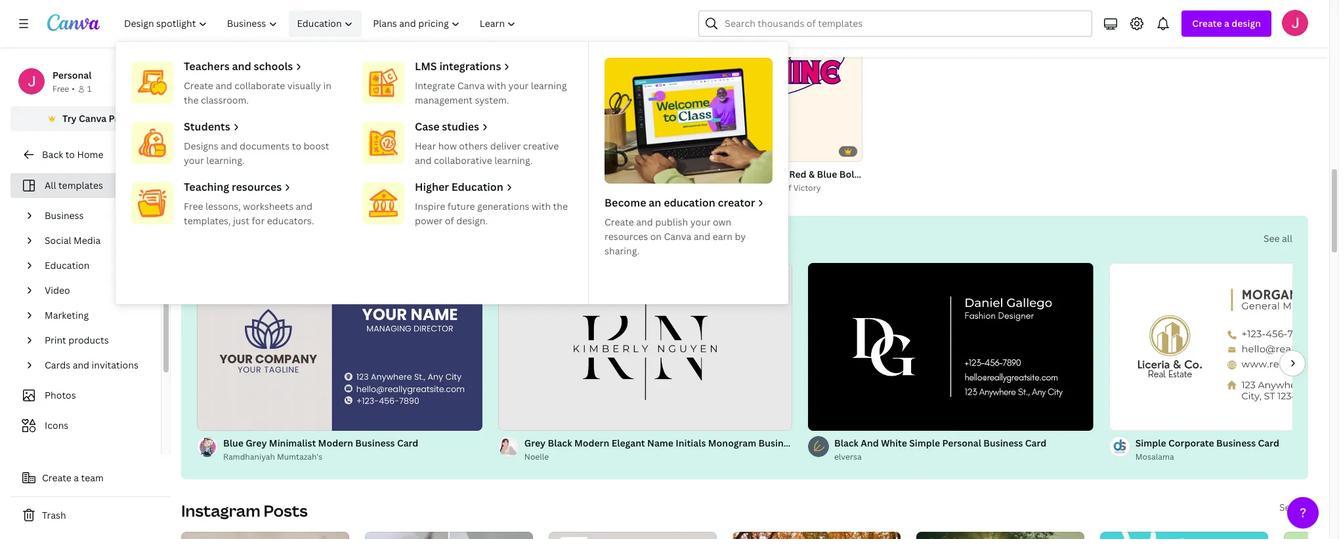 Task type: locate. For each thing, give the bounding box(es) containing it.
creative
[[523, 140, 559, 152]]

a left team at the left
[[74, 472, 79, 485]]

0 vertical spatial all
[[1283, 233, 1293, 245]]

1 card from the left
[[397, 437, 419, 450]]

0 horizontal spatial simple
[[910, 437, 941, 450]]

your for lms integrations
[[509, 79, 529, 92]]

social media link
[[39, 229, 153, 254]]

with
[[487, 79, 506, 92], [532, 200, 551, 213]]

free •
[[53, 83, 75, 95]]

canva down integrations
[[458, 79, 485, 92]]

1 grey from the left
[[246, 437, 267, 450]]

a
[[1225, 17, 1230, 30], [74, 472, 79, 485]]

2 black from the left
[[835, 437, 859, 450]]

1 vertical spatial the
[[553, 200, 568, 213]]

2 vertical spatial your
[[691, 216, 711, 229]]

education down social media
[[45, 259, 90, 272]]

with down morp link
[[532, 200, 551, 213]]

ramdhaniyah mumtazah's link
[[223, 451, 483, 464]]

canva for pro
[[79, 112, 107, 125]]

1 vertical spatial free
[[184, 200, 203, 213]]

modern left elegant
[[575, 437, 610, 450]]

create a design button
[[1183, 11, 1272, 37]]

hear
[[415, 140, 436, 152]]

business right monogram
[[759, 437, 799, 450]]

0 horizontal spatial education
[[45, 259, 90, 272]]

studies
[[442, 120, 479, 134]]

black up elversa
[[835, 437, 859, 450]]

0 vertical spatial the
[[184, 94, 199, 106]]

the up students at the left
[[184, 94, 199, 106]]

posts
[[264, 501, 308, 522]]

mosalama
[[1136, 452, 1175, 463]]

sharing.
[[605, 245, 640, 257]]

1 modern from the left
[[318, 437, 353, 450]]

yellow red & blue bold modern typography t-shirt image
[[732, 0, 863, 162]]

0 horizontal spatial of
[[445, 215, 454, 227]]

and inside free lessons, worksheets and templates, just for educators.
[[296, 200, 313, 213]]

grey up noelle
[[525, 437, 546, 450]]

2 vertical spatial education
[[45, 259, 90, 272]]

power
[[758, 183, 782, 194]]

the down morp link
[[553, 200, 568, 213]]

business up the social
[[45, 210, 84, 222]]

0 horizontal spatial the
[[184, 94, 199, 106]]

free for free lessons, worksheets and templates, just for educators.
[[184, 200, 203, 213]]

higher education
[[415, 180, 504, 194]]

0 horizontal spatial black
[[548, 437, 572, 450]]

resources up worksheets
[[232, 180, 282, 194]]

see all
[[1264, 233, 1293, 245], [1280, 502, 1309, 514]]

your
[[509, 79, 529, 92], [184, 154, 204, 167], [691, 216, 711, 229]]

None search field
[[699, 11, 1093, 37]]

photos link
[[18, 384, 153, 409]]

0 horizontal spatial learning.
[[206, 154, 245, 167]]

1 horizontal spatial the
[[553, 200, 568, 213]]

a inside 'button'
[[74, 472, 79, 485]]

create inside dropdown button
[[1193, 17, 1223, 30]]

card inside blue grey minimalist modern business card ramdhaniyah mumtazah's
[[397, 437, 419, 450]]

a inside dropdown button
[[1225, 17, 1230, 30]]

1 horizontal spatial a
[[1225, 17, 1230, 30]]

blue
[[223, 437, 244, 450]]

and inside the cards and invitations link
[[73, 359, 89, 372]]

business up mosalama link
[[1217, 437, 1257, 450]]

business up ramdhaniyah mumtazah's link
[[356, 437, 395, 450]]

education up the in in the top of the page
[[297, 17, 342, 30]]

your inside "create and publish your own resources on canva and earn by sharing."
[[691, 216, 711, 229]]

back
[[42, 148, 63, 161]]

all
[[1283, 233, 1293, 245], [1299, 502, 1309, 514]]

1 horizontal spatial with
[[532, 200, 551, 213]]

1 vertical spatial see all link
[[1280, 502, 1309, 514]]

video link
[[39, 278, 153, 303]]

to inside designs and documents to boost your learning.
[[292, 140, 302, 152]]

1 horizontal spatial modern
[[575, 437, 610, 450]]

free up templates,
[[184, 200, 203, 213]]

1 black from the left
[[548, 437, 572, 450]]

create inside "create and publish your own resources on canva and earn by sharing."
[[605, 216, 634, 229]]

0 vertical spatial free
[[53, 83, 69, 95]]

0 horizontal spatial free
[[53, 83, 69, 95]]

1 vertical spatial your
[[184, 154, 204, 167]]

icons
[[45, 420, 69, 432]]

and inside designs and documents to boost your learning.
[[221, 140, 238, 152]]

1 horizontal spatial your
[[509, 79, 529, 92]]

instagram posts
[[181, 501, 308, 522]]

and up collaborate on the top left of page
[[232, 59, 251, 74]]

2 card from the left
[[801, 437, 822, 450]]

a left 'design'
[[1225, 17, 1230, 30]]

black
[[548, 437, 572, 450], [835, 437, 859, 450]]

learning. up teaching resources
[[206, 154, 245, 167]]

and inside hear how others deliver creative and collaborative learning.
[[415, 154, 432, 167]]

and up classroom.
[[216, 79, 232, 92]]

education up future in the left of the page
[[452, 180, 504, 194]]

create a design
[[1193, 17, 1262, 30]]

to right back
[[65, 148, 75, 161]]

2 modern from the left
[[575, 437, 610, 450]]

an
[[649, 196, 662, 210]]

card
[[397, 437, 419, 450], [801, 437, 822, 450], [1026, 437, 1047, 450], [1259, 437, 1280, 450]]

and right designs
[[221, 140, 238, 152]]

0 vertical spatial canva
[[458, 79, 485, 92]]

creator
[[718, 196, 756, 210]]

in
[[323, 79, 332, 92]]

business inside black and white simple personal business card elversa
[[984, 437, 1024, 450]]

integrate
[[415, 79, 455, 92]]

personal up elversa link
[[943, 437, 982, 450]]

create left team at the left
[[42, 472, 72, 485]]

personal up •
[[53, 69, 92, 81]]

0 horizontal spatial your
[[184, 154, 204, 167]]

create for create a team
[[42, 472, 72, 485]]

1 learning. from the left
[[206, 154, 245, 167]]

learning. down deliver
[[495, 154, 533, 167]]

canva right try
[[79, 112, 107, 125]]

and right cards
[[73, 359, 89, 372]]

1 horizontal spatial resources
[[605, 231, 648, 243]]

black up noelle
[[548, 437, 572, 450]]

black and white simple personal business card link
[[835, 437, 1094, 451]]

0 vertical spatial your
[[509, 79, 529, 92]]

0 vertical spatial see all link
[[1264, 233, 1293, 245]]

2 horizontal spatial your
[[691, 216, 711, 229]]

free for free •
[[53, 83, 69, 95]]

collaborative
[[434, 154, 492, 167]]

learning. inside designs and documents to boost your learning.
[[206, 154, 245, 167]]

pro
[[109, 112, 124, 125]]

canva inside "create and publish your own resources on canva and earn by sharing."
[[664, 231, 692, 243]]

simple up mosalama
[[1136, 437, 1167, 450]]

the
[[184, 94, 199, 106], [553, 200, 568, 213]]

simple
[[910, 437, 941, 450], [1136, 437, 1167, 450]]

morp
[[488, 183, 508, 194]]

resources up sharing.
[[605, 231, 648, 243]]

modern up ramdhaniyah mumtazah's link
[[318, 437, 353, 450]]

top level navigation element
[[116, 11, 789, 305]]

0 horizontal spatial all
[[1283, 233, 1293, 245]]

own
[[713, 216, 732, 229]]

0 vertical spatial a
[[1225, 17, 1230, 30]]

card inside black and white simple personal business card elversa
[[1026, 437, 1047, 450]]

simple right white
[[910, 437, 941, 450]]

business up elversa link
[[984, 437, 1024, 450]]

simple corporate business card image
[[1110, 263, 1340, 432]]

0 horizontal spatial with
[[487, 79, 506, 92]]

create down become
[[605, 216, 634, 229]]

canva inside integrate canva with your learning management system.
[[458, 79, 485, 92]]

ramdhaniyah
[[223, 452, 275, 463]]

your left own
[[691, 216, 711, 229]]

2 learning. from the left
[[495, 154, 533, 167]]

0 horizontal spatial grey
[[246, 437, 267, 450]]

elegant
[[612, 437, 645, 450]]

1 horizontal spatial to
[[292, 140, 302, 152]]

free left •
[[53, 83, 69, 95]]

1 horizontal spatial all
[[1299, 502, 1309, 514]]

arie fadrian
[[353, 183, 399, 194]]

simple corporate business card link
[[1136, 437, 1340, 451]]

education inside popup button
[[297, 17, 342, 30]]

modern inside the grey black modern elegant name initials monogram business card noelle
[[575, 437, 610, 450]]

management
[[415, 94, 473, 106]]

1 horizontal spatial black
[[835, 437, 859, 450]]

Search search field
[[725, 11, 1085, 36]]

canva down publish
[[664, 231, 692, 243]]

worksheets
[[243, 200, 294, 213]]

try
[[62, 112, 77, 125]]

1 horizontal spatial learning.
[[495, 154, 533, 167]]

create for create and collaborate visually in the classroom.
[[184, 79, 213, 92]]

and
[[232, 59, 251, 74], [216, 79, 232, 92], [221, 140, 238, 152], [415, 154, 432, 167], [296, 200, 313, 213], [637, 216, 653, 229], [694, 231, 711, 243], [73, 359, 89, 372]]

0 horizontal spatial a
[[74, 472, 79, 485]]

0 vertical spatial see all
[[1264, 233, 1293, 245]]

business
[[45, 210, 84, 222], [356, 437, 395, 450], [759, 437, 799, 450], [984, 437, 1024, 450], [1217, 437, 1257, 450]]

design.
[[457, 215, 488, 227]]

free inside free lessons, worksheets and templates, just for educators.
[[184, 200, 203, 213]]

teaching
[[184, 180, 229, 194]]

card
[[224, 183, 241, 194]]

free lessons, worksheets and templates, just for educators.
[[184, 200, 314, 227]]

1 vertical spatial all
[[1299, 502, 1309, 514]]

create inside 'button'
[[42, 472, 72, 485]]

1 vertical spatial canva
[[79, 112, 107, 125]]

business inside the grey black modern elegant name initials monogram business card noelle
[[759, 437, 799, 450]]

orange and pink abstract groovy retro  planner cover image
[[181, 0, 311, 162]]

icons link
[[18, 414, 153, 439]]

noelle
[[525, 452, 549, 463]]

with inside inspire future generations with the power of design.
[[532, 200, 551, 213]]

teachers
[[184, 59, 230, 74]]

cards and invitations
[[45, 359, 138, 372]]

print products link
[[39, 328, 153, 353]]

1 vertical spatial with
[[532, 200, 551, 213]]

and up 'educators.'
[[296, 200, 313, 213]]

integrate canva with your learning management system.
[[415, 79, 567, 106]]

learning.
[[206, 154, 245, 167], [495, 154, 533, 167]]

0 horizontal spatial resources
[[232, 180, 282, 194]]

modern
[[318, 437, 353, 450], [575, 437, 610, 450]]

1 horizontal spatial free
[[184, 200, 203, 213]]

a for team
[[74, 472, 79, 485]]

1 vertical spatial a
[[74, 472, 79, 485]]

white
[[882, 437, 908, 450]]

and down 'hear' in the top of the page
[[415, 154, 432, 167]]

just
[[233, 215, 250, 227]]

and up on
[[637, 216, 653, 229]]

2 horizontal spatial canva
[[664, 231, 692, 243]]

create down teachers
[[184, 79, 213, 92]]

collaborate
[[235, 79, 285, 92]]

1 vertical spatial of
[[445, 215, 454, 227]]

media
[[74, 234, 101, 247]]

documents
[[240, 140, 290, 152]]

0 horizontal spatial canva
[[79, 112, 107, 125]]

1 horizontal spatial grey
[[525, 437, 546, 450]]

design
[[1232, 17, 1262, 30]]

the inside inspire future generations with the power of design.
[[553, 200, 568, 213]]

0 vertical spatial of
[[784, 183, 792, 194]]

your up the system.
[[509, 79, 529, 92]]

0 vertical spatial education
[[297, 17, 342, 30]]

of right power
[[784, 183, 792, 194]]

of down future in the left of the page
[[445, 215, 454, 227]]

1 horizontal spatial of
[[784, 183, 792, 194]]

1 vertical spatial personal
[[943, 437, 982, 450]]

your inside integrate canva with your learning management system.
[[509, 79, 529, 92]]

education menu
[[116, 42, 789, 305]]

create for create a design
[[1193, 17, 1223, 30]]

create
[[1193, 17, 1223, 30], [184, 79, 213, 92], [605, 216, 634, 229], [42, 472, 72, 485]]

1 horizontal spatial canva
[[458, 79, 485, 92]]

black inside the grey black modern elegant name initials monogram business card noelle
[[548, 437, 572, 450]]

3 card from the left
[[1026, 437, 1047, 450]]

all for the bottommost see all link
[[1299, 502, 1309, 514]]

power of victory link
[[758, 182, 863, 195]]

with up the system.
[[487, 79, 506, 92]]

to left boost
[[292, 140, 302, 152]]

green simple playful reminder instagram post image
[[1285, 533, 1340, 540]]

create inside the create and collaborate visually in the classroom.
[[184, 79, 213, 92]]

0 vertical spatial with
[[487, 79, 506, 92]]

canva inside button
[[79, 112, 107, 125]]

1 vertical spatial education
[[452, 180, 504, 194]]

1 horizontal spatial simple
[[1136, 437, 1167, 450]]

2 simple from the left
[[1136, 437, 1167, 450]]

black and white minimalist professional designer resume image
[[327, 0, 446, 162]]

0 horizontal spatial personal
[[53, 69, 92, 81]]

tori
[[208, 183, 222, 194]]

canva for with
[[458, 79, 485, 92]]

2 vertical spatial canva
[[664, 231, 692, 243]]

1 horizontal spatial education
[[297, 17, 342, 30]]

create left 'design'
[[1193, 17, 1223, 30]]

nt.studio
[[624, 183, 658, 194]]

visually
[[288, 79, 321, 92]]

2 grey from the left
[[525, 437, 546, 450]]

learning. inside hear how others deliver creative and collaborative learning.
[[495, 154, 533, 167]]

1 vertical spatial resources
[[605, 231, 648, 243]]

to
[[292, 140, 302, 152], [65, 148, 75, 161]]

all templates
[[45, 179, 103, 192]]

4 card from the left
[[1259, 437, 1280, 450]]

canva
[[458, 79, 485, 92], [79, 112, 107, 125], [664, 231, 692, 243]]

2 horizontal spatial education
[[452, 180, 504, 194]]

your inside designs and documents to boost your learning.
[[184, 154, 204, 167]]

purple and pink cute happy birthday document a4 image
[[597, 0, 716, 162]]

your down designs
[[184, 154, 204, 167]]

1 simple from the left
[[910, 437, 941, 450]]

0 horizontal spatial modern
[[318, 437, 353, 450]]

card inside simple corporate business card mosalama
[[1259, 437, 1280, 450]]

1 horizontal spatial personal
[[943, 437, 982, 450]]

higher
[[415, 180, 449, 194]]

0 horizontal spatial to
[[65, 148, 75, 161]]

business inside blue grey minimalist modern business card ramdhaniyah mumtazah's
[[356, 437, 395, 450]]

tori card store's images
[[208, 183, 297, 194]]

1 vertical spatial see all
[[1280, 502, 1309, 514]]

grey up "ramdhaniyah"
[[246, 437, 267, 450]]



Task type: vqa. For each thing, say whether or not it's contained in the screenshot.
"Canva"
yes



Task type: describe. For each thing, give the bounding box(es) containing it.
blue grey minimalist modern business card ramdhaniyah mumtazah's
[[223, 437, 419, 463]]

mosalama link
[[1136, 451, 1340, 464]]

classroom.
[[201, 94, 249, 106]]

create a team
[[42, 472, 104, 485]]

earn
[[713, 231, 733, 243]]

the inside the create and collaborate visually in the classroom.
[[184, 94, 199, 106]]

corporate
[[1169, 437, 1215, 450]]

teachers and schools
[[184, 59, 293, 74]]

designs and documents to boost your learning.
[[184, 140, 329, 167]]

business link
[[39, 204, 153, 229]]

and
[[861, 437, 879, 450]]

black inside black and white simple personal business card elversa
[[835, 437, 859, 450]]

products
[[68, 334, 109, 347]]

simple inside simple corporate business card mosalama
[[1136, 437, 1167, 450]]

orange natural fall quote instagram post image
[[733, 533, 901, 540]]

marketing link
[[39, 303, 153, 328]]

inspire
[[415, 200, 446, 213]]

simple inside black and white simple personal business card elversa
[[910, 437, 941, 450]]

simple corporate business card mosalama
[[1136, 437, 1280, 463]]

initials
[[676, 437, 706, 450]]

elversa link
[[835, 451, 1094, 464]]

your for become an education creator
[[691, 216, 711, 229]]

with inside integrate canva with your learning management system.
[[487, 79, 506, 92]]

create for create and publish your own resources on canva and earn by sharing.
[[605, 216, 634, 229]]

power
[[415, 215, 443, 227]]

elversa
[[835, 452, 862, 463]]

green hello monday greeting instagram post image
[[917, 533, 1085, 540]]

and inside the create and collaborate visually in the classroom.
[[216, 79, 232, 92]]

name
[[648, 437, 674, 450]]

print
[[45, 334, 66, 347]]

case
[[415, 120, 440, 134]]

how
[[439, 140, 457, 152]]

social media
[[45, 234, 101, 247]]

morp link
[[488, 182, 582, 195]]

instagram
[[181, 501, 261, 522]]

card inside the grey black modern elegant name initials monogram business card noelle
[[801, 437, 822, 450]]

generations
[[478, 200, 530, 213]]

nt.studio link
[[624, 182, 716, 195]]

schools
[[254, 59, 293, 74]]

1 vertical spatial see
[[1280, 502, 1296, 514]]

business inside simple corporate business card mosalama
[[1217, 437, 1257, 450]]

try canva pro button
[[11, 106, 171, 131]]

and left earn
[[694, 231, 711, 243]]

grey black modern elegant name initials monogram business card image
[[498, 263, 793, 432]]

back to home link
[[11, 142, 171, 168]]

of inside power of victory link
[[784, 183, 792, 194]]

system.
[[475, 94, 509, 106]]

modern inside blue grey minimalist modern business card ramdhaniyah mumtazah's
[[318, 437, 353, 450]]

cream elegant new arrival instagram post image
[[549, 533, 717, 540]]

grey black modern elegant name initials monogram business card noelle
[[525, 437, 822, 463]]

grey inside blue grey minimalist modern business card ramdhaniyah mumtazah's
[[246, 437, 267, 450]]

arie
[[353, 183, 368, 194]]

boost
[[304, 140, 329, 152]]

marketing
[[45, 309, 89, 322]]

of inside inspire future generations with the power of design.
[[445, 215, 454, 227]]

lms integrations
[[415, 59, 501, 74]]

•
[[72, 83, 75, 95]]

0 vertical spatial personal
[[53, 69, 92, 81]]

for
[[252, 215, 265, 227]]

grey black modern elegant name initials monogram business card link
[[525, 437, 822, 451]]

resources inside "create and publish your own resources on canva and earn by sharing."
[[605, 231, 648, 243]]

grey inside the grey black modern elegant name initials monogram business card noelle
[[525, 437, 546, 450]]

case studies
[[415, 120, 479, 134]]

blue grey minimalist modern business card link
[[223, 437, 483, 451]]

1
[[87, 83, 91, 95]]

hear how others deliver creative and collaborative learning.
[[415, 140, 559, 167]]

on
[[651, 231, 662, 243]]

james peterson image
[[1283, 10, 1309, 36]]

minimal square photo collage photography instagram post image
[[365, 533, 533, 540]]

all for topmost see all link
[[1283, 233, 1293, 245]]

noelle link
[[525, 451, 793, 464]]

black and white simple personal business card image
[[809, 263, 1094, 432]]

integrations
[[440, 59, 501, 74]]

back to home
[[42, 148, 103, 161]]

teaching resources
[[184, 180, 282, 194]]

education inside menu
[[452, 180, 504, 194]]

print products
[[45, 334, 109, 347]]

power of victory
[[758, 183, 821, 194]]

photos
[[45, 390, 76, 402]]

others
[[459, 140, 488, 152]]

invitations
[[92, 359, 138, 372]]

students
[[184, 120, 230, 134]]

learning
[[531, 79, 567, 92]]

become
[[605, 196, 647, 210]]

designs
[[184, 140, 219, 152]]

trash
[[42, 510, 66, 522]]

a for design
[[1225, 17, 1230, 30]]

education
[[664, 196, 716, 210]]

templates
[[58, 179, 103, 192]]

personal inside black and white simple personal business card elversa
[[943, 437, 982, 450]]

cards and invitations link
[[39, 353, 153, 378]]

0 vertical spatial see
[[1264, 233, 1281, 245]]

monogram
[[709, 437, 757, 450]]

0 vertical spatial resources
[[232, 180, 282, 194]]

lessons,
[[206, 200, 241, 213]]

green watercolor floral simple happy birthday card image
[[462, 0, 582, 162]]

education link
[[39, 254, 153, 278]]

become an education creator
[[605, 196, 756, 210]]

education button
[[289, 11, 362, 37]]

neutral minimalist simple elegant marble quote instagram post image
[[181, 533, 349, 540]]

social
[[45, 234, 71, 247]]

all
[[45, 179, 56, 192]]

blue grey minimalist modern business card image
[[197, 263, 483, 432]]

turquoise modern warning with rays instagram post image
[[1101, 533, 1269, 540]]

home
[[77, 148, 103, 161]]



